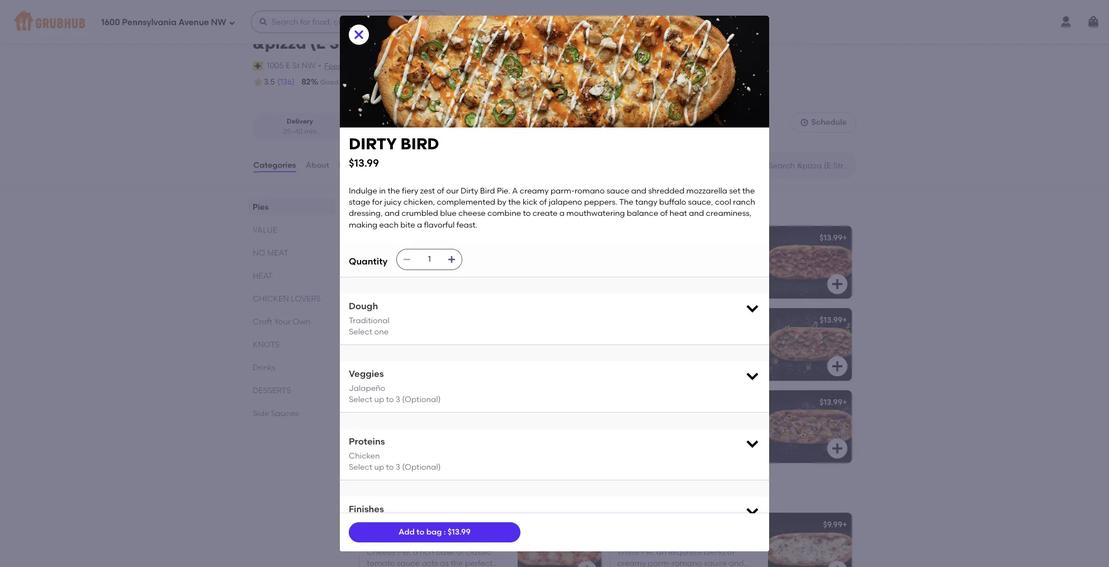 Task type: describe. For each thing, give the bounding box(es) containing it.
chicken lovers tab
[[253, 293, 331, 305]]

desserts tab
[[253, 385, 331, 397]]

side
[[253, 409, 269, 418]]

$13.99 inside dirty bird $13.99
[[349, 156, 379, 169]]

1600
[[101, 17, 120, 27]]

2 horizontal spatial of
[[661, 209, 668, 218]]

(136)
[[277, 77, 295, 87]]

+ for new g
[[843, 233, 848, 243]]

and down juicy
[[385, 209, 400, 218]]

peppers.
[[585, 198, 618, 207]]

$13.99 + for new g image
[[570, 233, 597, 243]]

new
[[367, 233, 386, 243]]

3 for veggies
[[396, 395, 401, 404]]

craft your own tab
[[253, 316, 331, 328]]

balance
[[627, 209, 659, 218]]

(optional) for veggies
[[402, 395, 441, 404]]

meat
[[267, 248, 288, 258]]

dirty for dirty bird
[[367, 398, 390, 407]]

pies tab
[[253, 201, 331, 213]]

about button
[[305, 145, 330, 186]]

star icon image
[[253, 77, 264, 88]]

select for proteins
[[349, 463, 373, 472]]

cheese
[[459, 209, 486, 218]]

't'
[[454, 260, 462, 270]]

romano
[[575, 186, 605, 196]]

+ for cheese pie
[[843, 520, 848, 530]]

drinks tab
[[253, 362, 331, 374]]

tangy
[[636, 198, 658, 207]]

dirty for dirty bird $13.99
[[349, 134, 397, 153]]

proteins chicken select up to 3 (optional)
[[349, 437, 441, 472]]

quantity
[[349, 256, 388, 267]]

one
[[375, 327, 389, 337]]

up for veggies
[[375, 395, 384, 404]]

to inside veggies jalapeño select up to 3 (optional)
[[386, 395, 394, 404]]

delivery 25–40 min
[[283, 118, 317, 135]]

1 horizontal spatial pies
[[358, 200, 383, 214]]

chicken
[[253, 294, 289, 304]]

select for veggies
[[349, 395, 373, 404]]

chicken lovers
[[253, 294, 321, 304]]

the
[[620, 198, 634, 207]]

location
[[381, 61, 412, 70]]

1 vertical spatial our
[[402, 249, 414, 259]]

up for proteins
[[375, 463, 384, 472]]

to inside proteins chicken select up to 3 (optional)
[[386, 463, 394, 472]]

our inside indulge in the fiery zest of our dirty bird pie. a creamy parm-romano sauce and shredded mozzarella set the stage for juicy chicken, complemented by the kick of jalapeno peppers. the tangy buffalo sauce, cool ranch dressing, and crumbled blue cheese combine to create a mouthwatering balance of heat and creaminess, making each bite a flavorful feast.
[[447, 186, 459, 196]]

dough traditional select one
[[349, 301, 390, 337]]

0 horizontal spatial the
[[388, 186, 400, 196]]

lil roni image
[[769, 226, 853, 299]]

1 vertical spatial a
[[417, 220, 422, 230]]

tantalizing
[[380, 295, 421, 304]]

adventure.
[[444, 295, 485, 304]]

dressing,
[[349, 209, 383, 218]]

bird for dirty bird $13.99
[[401, 134, 439, 153]]

$9.99 +
[[824, 520, 848, 530]]

street)
[[330, 34, 383, 53]]

dirty bird button
[[360, 390, 602, 463]]

dirty bird image
[[518, 390, 602, 463]]

basil,
[[400, 283, 420, 293]]

• inside pickup 0.6 mi • 10–20 min
[[390, 127, 393, 135]]

sauces
[[271, 409, 299, 418]]

heat
[[670, 209, 688, 218]]

1 horizontal spatial the
[[509, 198, 521, 207]]

dirty bird $13.99
[[349, 134, 439, 169]]

&pizza (e street) logo image
[[809, 4, 848, 44]]

g inside dive into our new g pie: classic tomato and our secret 't' sauce underpin fresh mozzarella and fragrant basil, creating a timeless yet tantalizing taste adventure.
[[435, 249, 441, 259]]

+ for american honey
[[843, 316, 848, 325]]

pickup
[[386, 118, 409, 125]]

• inside • fees
[[319, 61, 322, 70]]

mozzarella inside indulge in the fiery zest of our dirty bird pie. a creamy parm-romano sauce and shredded mozzarella set the stage for juicy chicken, complemented by the kick of jalapeno peppers. the tangy buffalo sauce, cool ranch dressing, and crumbled blue cheese combine to create a mouthwatering balance of heat and creaminess, making each bite a flavorful feast.
[[687, 186, 728, 196]]

drinks
[[253, 363, 276, 373]]

value tab
[[253, 224, 331, 236]]

a
[[513, 186, 518, 196]]

dive into our new g pie: classic tomato and our secret 't' sauce underpin fresh mozzarella and fragrant basil, creating a timeless yet tantalizing taste adventure.
[[367, 249, 494, 304]]

0 vertical spatial g
[[388, 233, 394, 243]]

proteins
[[349, 437, 385, 447]]

chicken,
[[404, 198, 435, 207]]

lil
[[618, 233, 629, 243]]

schedule
[[812, 118, 848, 127]]

e
[[286, 61, 290, 70]]

new g
[[367, 233, 394, 243]]

1005 e st nw button
[[266, 60, 316, 72]]

1600 pennsylvania avenue nw
[[101, 17, 226, 27]]

no meat tab
[[253, 247, 331, 259]]

knots tab
[[253, 339, 331, 351]]

good
[[320, 78, 339, 86]]

switch
[[354, 61, 379, 70]]

Input item quantity number field
[[417, 250, 442, 270]]

$13.99 + for lil roni image in the right of the page
[[820, 233, 848, 243]]

lil roni
[[618, 233, 651, 243]]

schedule button
[[791, 113, 857, 133]]

pies inside tab
[[253, 203, 269, 212]]

$13.99 + for @me don't sub me image
[[820, 398, 848, 407]]

new g image
[[518, 226, 602, 299]]

2 horizontal spatial the
[[743, 186, 755, 196]]

value inside tab
[[253, 225, 278, 235]]

to inside indulge in the fiery zest of our dirty bird pie. a creamy parm-romano sauce and shredded mozzarella set the stage for juicy chicken, complemented by the kick of jalapeno peppers. the tangy buffalo sauce, cool ranch dressing, and crumbled blue cheese combine to create a mouthwatering balance of heat and creaminess, making each bite a flavorful feast.
[[523, 209, 531, 218]]

1005 e st nw
[[267, 61, 316, 70]]

taste
[[422, 295, 442, 304]]

and up tangy
[[632, 186, 647, 196]]

american
[[367, 316, 410, 325]]

Search &pizza (E Street) search field
[[768, 161, 853, 171]]

pie:
[[443, 249, 457, 259]]

blue
[[440, 209, 457, 218]]

heat tab
[[253, 270, 331, 282]]

sauce inside dive into our new g pie: classic tomato and our secret 't' sauce underpin fresh mozzarella and fragrant basil, creating a timeless yet tantalizing taste adventure.
[[464, 260, 487, 270]]

fees button
[[324, 60, 342, 73]]

pickup 0.6 mi • 10–20 min
[[368, 118, 427, 135]]

subscription pass image
[[253, 61, 264, 70]]

nw for 1600 pennsylvania avenue nw
[[211, 17, 226, 27]]

$13.99 for maverick image
[[820, 316, 843, 325]]

1005
[[267, 61, 284, 70]]

min inside delivery 25–40 min
[[305, 127, 317, 135]]

3 for proteins
[[396, 463, 401, 472]]

cheese pie button
[[360, 513, 602, 567]]

cheese pie image
[[518, 513, 602, 567]]

heat
[[253, 271, 273, 281]]

$9.99
[[824, 520, 843, 530]]

order
[[490, 78, 507, 86]]

indulge
[[349, 186, 378, 196]]

pie
[[400, 520, 412, 530]]

&pizza
[[253, 34, 306, 53]]

timeless
[[463, 283, 494, 293]]

pennsylvania
[[122, 17, 177, 27]]

yet
[[367, 295, 379, 304]]



Task type: vqa. For each thing, say whether or not it's contained in the screenshot.
2 reviews associated with Jess
no



Task type: locate. For each thing, give the bounding box(es) containing it.
sauce down classic
[[464, 260, 487, 270]]

lovers
[[291, 294, 321, 304]]

of down the buffalo
[[661, 209, 668, 218]]

0 vertical spatial dirty
[[349, 134, 397, 153]]

2 min from the left
[[415, 127, 427, 135]]

shredded
[[649, 186, 685, 196]]

1 vertical spatial (optional)
[[402, 463, 441, 472]]

1 vertical spatial •
[[390, 127, 393, 135]]

1 horizontal spatial a
[[456, 283, 461, 293]]

secret
[[428, 260, 452, 270]]

value
[[253, 225, 278, 235], [358, 487, 397, 501]]

a down crumbled
[[417, 220, 422, 230]]

1 vertical spatial g
[[435, 249, 441, 259]]

1 horizontal spatial of
[[540, 198, 547, 207]]

of up create
[[540, 198, 547, 207]]

0 vertical spatial •
[[319, 61, 322, 70]]

our left dirty
[[447, 186, 459, 196]]

dirty inside button
[[367, 398, 390, 407]]

svg image inside main navigation navigation
[[1087, 15, 1101, 29]]

american honey image
[[518, 308, 602, 381]]

1 vertical spatial mozzarella
[[423, 272, 464, 281]]

0 horizontal spatial g
[[388, 233, 394, 243]]

&pizza (e street)
[[253, 34, 383, 53]]

up inside proteins chicken select up to 3 (optional)
[[375, 463, 384, 472]]

0 vertical spatial (optional)
[[402, 395, 441, 404]]

chicken
[[349, 451, 380, 461]]

2 vertical spatial select
[[349, 463, 373, 472]]

veggies
[[349, 369, 384, 379]]

dirty inside dirty bird $13.99
[[349, 134, 397, 153]]

1 vertical spatial bird
[[392, 398, 411, 407]]

nw right avenue
[[211, 17, 226, 27]]

sauce,
[[689, 198, 714, 207]]

sauce up the
[[607, 186, 630, 196]]

$13.99 for lil roni image in the right of the page
[[820, 233, 843, 243]]

0 vertical spatial nw
[[211, 17, 226, 27]]

(e
[[310, 34, 326, 53]]

1 3 from the top
[[396, 395, 401, 404]]

food
[[340, 78, 355, 86]]

0 horizontal spatial of
[[437, 186, 445, 196]]

a down jalapeno
[[560, 209, 565, 218]]

and down sauce,
[[689, 209, 705, 218]]

1 horizontal spatial mozzarella
[[687, 186, 728, 196]]

0.6
[[368, 127, 378, 135]]

on time delivery
[[383, 78, 436, 86]]

svg image
[[259, 17, 268, 26], [229, 19, 235, 26], [801, 118, 810, 127], [448, 255, 457, 264], [745, 368, 761, 384], [745, 436, 761, 452]]

1 min from the left
[[305, 127, 317, 135]]

0 vertical spatial value
[[253, 225, 278, 235]]

:
[[444, 527, 446, 537]]

in
[[379, 186, 386, 196]]

new
[[416, 249, 433, 259]]

0 horizontal spatial min
[[305, 127, 317, 135]]

bird
[[401, 134, 439, 153], [392, 398, 411, 407]]

pie.
[[497, 186, 511, 196]]

min right 10–20
[[415, 127, 427, 135]]

3.5
[[264, 77, 275, 87]]

mozzarella down the secret
[[423, 272, 464, 281]]

traditional
[[349, 316, 390, 325]]

correct order
[[463, 78, 507, 86]]

2 vertical spatial our
[[414, 260, 427, 270]]

1 horizontal spatial value
[[358, 487, 397, 501]]

dirty up reviews
[[349, 134, 397, 153]]

pies
[[358, 200, 383, 214], [253, 203, 269, 212]]

$13.99 for new g image
[[570, 233, 592, 243]]

2 (optional) from the top
[[402, 463, 441, 472]]

bird for dirty bird
[[392, 398, 411, 407]]

• fees
[[319, 61, 342, 71]]

1 vertical spatial select
[[349, 395, 373, 404]]

good food
[[320, 78, 355, 86]]

the up juicy
[[388, 186, 400, 196]]

switch location
[[354, 61, 412, 70]]

fees
[[324, 61, 342, 71]]

indulge in the fiery zest of our dirty bird pie. a creamy parm-romano sauce and shredded mozzarella set the stage for juicy chicken, complemented by the kick of jalapeno peppers. the tangy buffalo sauce, cool ranch dressing, and crumbled blue cheese combine to create a mouthwatering balance of heat and creaminess, making each bite a flavorful feast.
[[349, 186, 758, 230]]

classic
[[459, 249, 484, 259]]

bird inside button
[[392, 398, 411, 407]]

2 up from the top
[[375, 463, 384, 472]]

(optional) inside proteins chicken select up to 3 (optional)
[[402, 463, 441, 472]]

side sauces tab
[[253, 408, 331, 420]]

creaminess,
[[706, 209, 752, 218]]

1 vertical spatial nw
[[302, 61, 316, 70]]

zest
[[420, 186, 435, 196]]

the up 'ranch'
[[743, 186, 755, 196]]

select down jalapeño at the left bottom of page
[[349, 395, 373, 404]]

reviews
[[339, 160, 370, 170]]

1 horizontal spatial •
[[390, 127, 393, 135]]

1 horizontal spatial sauce
[[607, 186, 630, 196]]

no
[[253, 248, 266, 258]]

0 vertical spatial sauce
[[607, 186, 630, 196]]

nw inside 'button'
[[302, 61, 316, 70]]

up inside veggies jalapeño select up to 3 (optional)
[[375, 395, 384, 404]]

pies down indulge
[[358, 200, 383, 214]]

about
[[306, 160, 330, 170]]

option group containing delivery 25–40 min
[[253, 113, 445, 141]]

0 vertical spatial mozzarella
[[687, 186, 728, 196]]

$13.99 + for maverick image
[[820, 316, 848, 325]]

option group
[[253, 113, 445, 141]]

select down traditional
[[349, 327, 373, 337]]

fragrant
[[367, 283, 398, 293]]

1 (optional) from the top
[[402, 395, 441, 404]]

of right "zest"
[[437, 186, 445, 196]]

main navigation navigation
[[0, 0, 1110, 44]]

0 vertical spatial of
[[437, 186, 445, 196]]

• left fees
[[319, 61, 322, 70]]

1 vertical spatial value
[[358, 487, 397, 501]]

a inside dive into our new g pie: classic tomato and our secret 't' sauce underpin fresh mozzarella and fragrant basil, creating a timeless yet tantalizing taste adventure.
[[456, 283, 461, 293]]

0 horizontal spatial value
[[253, 225, 278, 235]]

nw inside main navigation navigation
[[211, 17, 226, 27]]

1 vertical spatial up
[[375, 463, 384, 472]]

dive
[[367, 249, 383, 259]]

1 horizontal spatial g
[[435, 249, 441, 259]]

10–20
[[395, 127, 413, 135]]

1 vertical spatial 3
[[396, 463, 401, 472]]

g up the secret
[[435, 249, 441, 259]]

buffalo
[[660, 198, 687, 207]]

kick
[[523, 198, 538, 207]]

cool
[[715, 198, 732, 207]]

stage
[[349, 198, 371, 207]]

bird
[[480, 186, 495, 196]]

0 horizontal spatial mozzarella
[[423, 272, 464, 281]]

jalapeno
[[549, 198, 583, 207]]

1 vertical spatial sauce
[[464, 260, 487, 270]]

each
[[380, 220, 399, 230]]

making
[[349, 220, 378, 230]]

sauce inside indulge in the fiery zest of our dirty bird pie. a creamy parm-romano sauce and shredded mozzarella set the stage for juicy chicken, complemented by the kick of jalapeno peppers. the tangy buffalo sauce, cool ranch dressing, and crumbled blue cheese combine to create a mouthwatering balance of heat and creaminess, making each bite a flavorful feast.
[[607, 186, 630, 196]]

desserts
[[253, 386, 291, 396]]

mozzarella
[[687, 186, 728, 196], [423, 272, 464, 281]]

side sauces
[[253, 409, 299, 418]]

nw right the st
[[302, 61, 316, 70]]

by
[[498, 198, 507, 207]]

value up no meat
[[253, 225, 278, 235]]

0 vertical spatial up
[[375, 395, 384, 404]]

1 vertical spatial of
[[540, 198, 547, 207]]

dirty down jalapeño at the left bottom of page
[[367, 398, 390, 407]]

mozzarella up sauce,
[[687, 186, 728, 196]]

no meat
[[253, 248, 288, 258]]

2 vertical spatial of
[[661, 209, 668, 218]]

roni
[[631, 233, 651, 243]]

up down chicken
[[375, 463, 384, 472]]

american honey button
[[360, 308, 602, 381]]

3 select from the top
[[349, 463, 373, 472]]

and up 'fresh'
[[397, 260, 412, 270]]

value up finishes
[[358, 487, 397, 501]]

2 horizontal spatial a
[[560, 209, 565, 218]]

honey
[[412, 316, 441, 325]]

mozzarella inside dive into our new g pie: classic tomato and our secret 't' sauce underpin fresh mozzarella and fragrant basil, creating a timeless yet tantalizing taste adventure.
[[423, 272, 464, 281]]

select inside proteins chicken select up to 3 (optional)
[[349, 463, 373, 472]]

feast.
[[457, 220, 478, 230]]

1 vertical spatial dirty
[[367, 398, 390, 407]]

3 inside veggies jalapeño select up to 3 (optional)
[[396, 395, 401, 404]]

min inside pickup 0.6 mi • 10–20 min
[[415, 127, 427, 135]]

0 vertical spatial our
[[447, 186, 459, 196]]

2 3 from the top
[[396, 463, 401, 472]]

creating
[[422, 283, 454, 293]]

@me don't sub me image
[[769, 390, 853, 463]]

select inside dough traditional select one
[[349, 327, 373, 337]]

maverick image
[[769, 308, 853, 381]]

3 inside proteins chicken select up to 3 (optional)
[[396, 463, 401, 472]]

a up adventure.
[[456, 283, 461, 293]]

min
[[305, 127, 317, 135], [415, 127, 427, 135]]

svg image
[[1087, 15, 1101, 29], [352, 28, 366, 41], [403, 255, 412, 264], [831, 277, 845, 291], [745, 300, 761, 316], [581, 360, 594, 373], [831, 360, 845, 373], [831, 442, 845, 455], [745, 504, 761, 519], [581, 564, 594, 567], [831, 564, 845, 567]]

(optional) inside veggies jalapeño select up to 3 (optional)
[[402, 395, 441, 404]]

min down delivery
[[305, 127, 317, 135]]

select inside veggies jalapeño select up to 3 (optional)
[[349, 395, 373, 404]]

0 vertical spatial bird
[[401, 134, 439, 153]]

$13.99
[[349, 156, 379, 169], [570, 233, 592, 243], [820, 233, 843, 243], [820, 316, 843, 325], [820, 398, 843, 407], [448, 527, 471, 537]]

veggies jalapeño select up to 3 (optional)
[[349, 369, 441, 404]]

0 horizontal spatial a
[[417, 220, 422, 230]]

0 horizontal spatial •
[[319, 61, 322, 70]]

finishes
[[349, 504, 384, 515]]

reviews button
[[338, 145, 371, 186]]

and up timeless
[[466, 272, 481, 281]]

set
[[730, 186, 741, 196]]

dirty bird
[[367, 398, 411, 407]]

st
[[292, 61, 300, 70]]

g down each
[[388, 233, 394, 243]]

$13.99 for @me don't sub me image
[[820, 398, 843, 407]]

svg image inside the schedule button
[[801, 118, 810, 127]]

select down chicken
[[349, 463, 373, 472]]

your
[[274, 317, 291, 327]]

the down a
[[509, 198, 521, 207]]

crumbled
[[402, 209, 438, 218]]

83
[[364, 77, 374, 87]]

white pie image
[[769, 513, 853, 567]]

0 horizontal spatial nw
[[211, 17, 226, 27]]

(optional) for proteins
[[402, 463, 441, 472]]

bird inside dirty bird $13.99
[[401, 134, 439, 153]]

dirty
[[349, 134, 397, 153], [367, 398, 390, 407]]

0 horizontal spatial pies
[[253, 203, 269, 212]]

2 select from the top
[[349, 395, 373, 404]]

1 horizontal spatial nw
[[302, 61, 316, 70]]

0 vertical spatial a
[[560, 209, 565, 218]]

select for dough
[[349, 327, 373, 337]]

flavorful
[[424, 220, 455, 230]]

1 select from the top
[[349, 327, 373, 337]]

knots
[[253, 340, 280, 350]]

sauce
[[607, 186, 630, 196], [464, 260, 487, 270]]

0 vertical spatial select
[[349, 327, 373, 337]]

nw for 1005 e st nw
[[302, 61, 316, 70]]

avenue
[[179, 17, 209, 27]]

dough
[[349, 301, 378, 312]]

select
[[349, 327, 373, 337], [349, 395, 373, 404], [349, 463, 373, 472]]

1 up from the top
[[375, 395, 384, 404]]

categories button
[[253, 145, 297, 186]]

bite
[[401, 220, 415, 230]]

our right into
[[402, 249, 414, 259]]

jalapeño
[[349, 384, 386, 393]]

2 vertical spatial a
[[456, 283, 461, 293]]

pies up value tab
[[253, 203, 269, 212]]

1 horizontal spatial min
[[415, 127, 427, 135]]

dirty
[[461, 186, 479, 196]]

up down jalapeño at the left bottom of page
[[375, 395, 384, 404]]

0 vertical spatial 3
[[396, 395, 401, 404]]

0 horizontal spatial sauce
[[464, 260, 487, 270]]

our down new
[[414, 260, 427, 270]]

• right mi
[[390, 127, 393, 135]]

and
[[632, 186, 647, 196], [385, 209, 400, 218], [689, 209, 705, 218], [397, 260, 412, 270], [466, 272, 481, 281]]

fresh
[[403, 272, 422, 281]]



